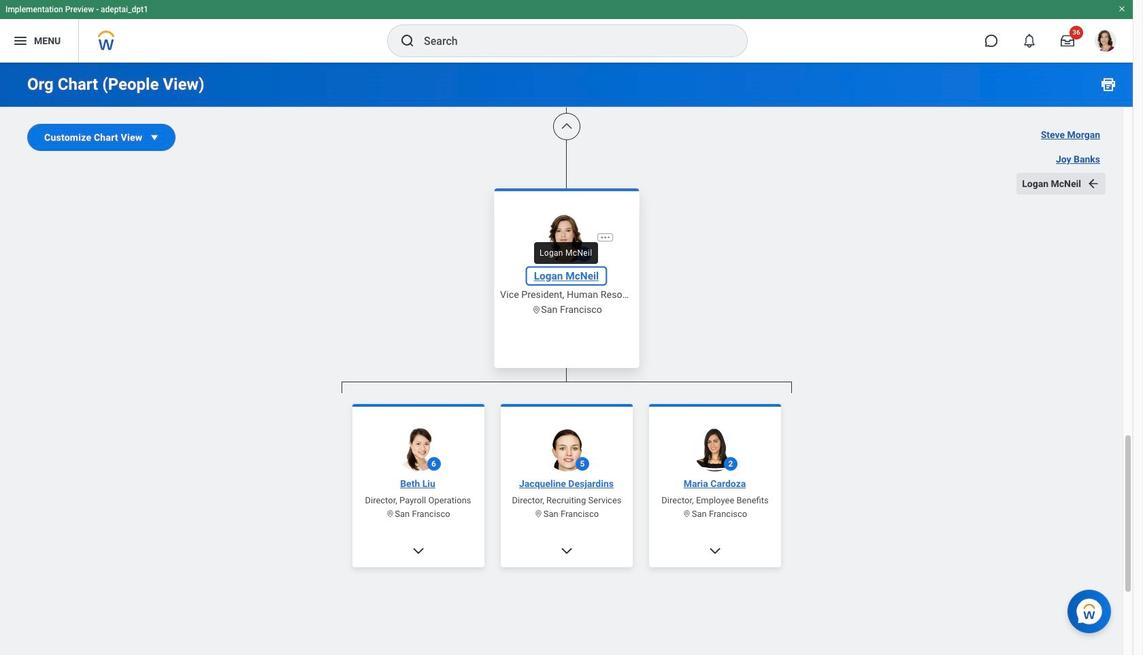 Task type: locate. For each thing, give the bounding box(es) containing it.
0 horizontal spatial chevron down image
[[411, 544, 425, 558]]

profile logan mcneil image
[[1095, 30, 1117, 54]]

2 chevron down image from the left
[[560, 544, 573, 558]]

logan mcneil, logan mcneil, 3 direct reports element
[[341, 393, 792, 655]]

arrow left image
[[1087, 177, 1100, 191]]

main content
[[0, 0, 1133, 655]]

1 horizontal spatial location image
[[683, 510, 692, 519]]

1 location image from the left
[[534, 510, 543, 519]]

location image
[[386, 510, 395, 519]]

chevron down image
[[411, 544, 425, 558], [560, 544, 573, 558], [708, 544, 722, 558]]

location image
[[534, 510, 543, 519], [683, 510, 692, 519]]

1 horizontal spatial chevron down image
[[560, 544, 573, 558]]

3 chevron down image from the left
[[708, 544, 722, 558]]

1 chevron down image from the left
[[411, 544, 425, 558]]

0 horizontal spatial location image
[[534, 510, 543, 519]]

tooltip
[[530, 238, 602, 268]]

banner
[[0, 0, 1133, 63]]

2 horizontal spatial chevron down image
[[708, 544, 722, 558]]

search image
[[399, 33, 416, 49]]

print org chart image
[[1100, 76, 1117, 93]]



Task type: describe. For each thing, give the bounding box(es) containing it.
Search Workday  search field
[[424, 26, 719, 56]]

chevron down image for second location icon from the right
[[560, 544, 573, 558]]

inbox large image
[[1061, 34, 1074, 48]]

chevron down image for first location icon from the right
[[708, 544, 722, 558]]

chevron up image
[[560, 120, 573, 133]]

chevron down image for location image
[[411, 544, 425, 558]]

caret down image
[[148, 131, 161, 144]]

2 location image from the left
[[683, 510, 692, 519]]

close environment banner image
[[1118, 5, 1126, 13]]

notifications large image
[[1023, 34, 1036, 48]]

justify image
[[12, 33, 29, 49]]



Task type: vqa. For each thing, say whether or not it's contained in the screenshot.
leftmost chevron down image
yes



